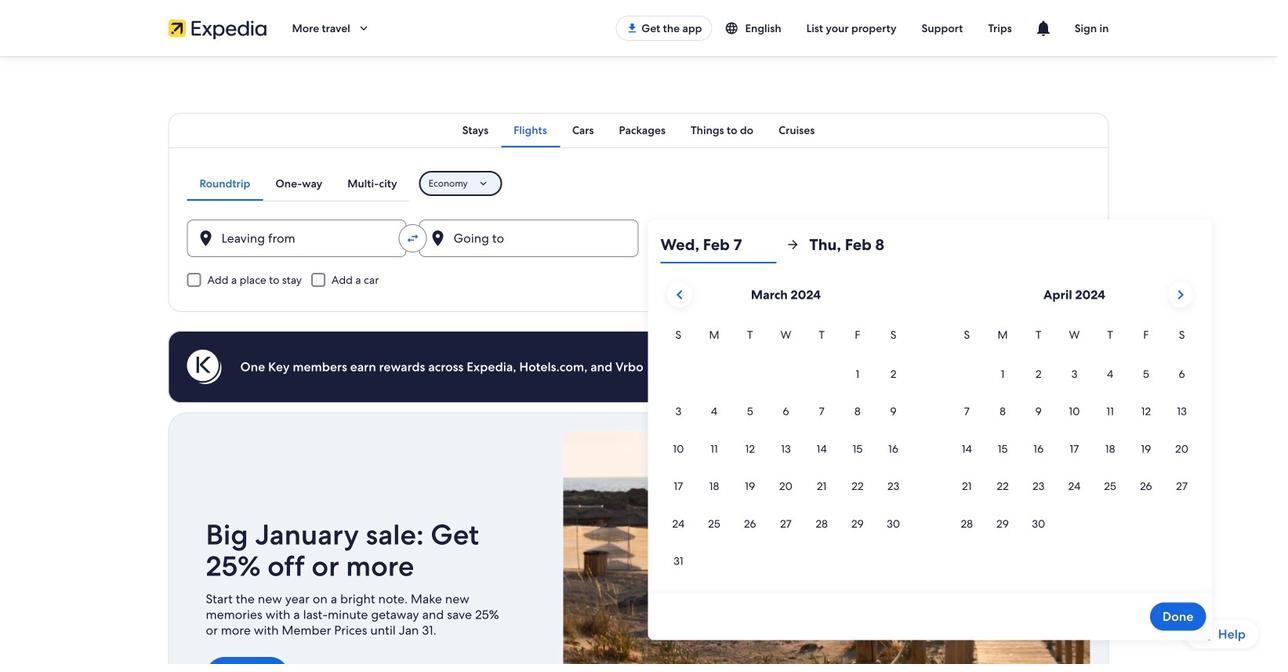 Task type: vqa. For each thing, say whether or not it's contained in the screenshot.
previous month Image
yes



Task type: locate. For each thing, give the bounding box(es) containing it.
application
[[661, 276, 1200, 581]]

tab list
[[168, 113, 1109, 147], [187, 166, 410, 201]]

more travel image
[[357, 21, 371, 35]]

1 vertical spatial tab list
[[187, 166, 410, 201]]

main content
[[0, 56, 1277, 664]]

swap origin and destination values image
[[406, 231, 420, 245]]

march 2024 element
[[661, 326, 911, 581]]

next month image
[[1171, 285, 1190, 304]]

communication center icon image
[[1034, 19, 1053, 38]]

previous month image
[[670, 285, 689, 304]]

directional image
[[786, 238, 800, 252]]



Task type: describe. For each thing, give the bounding box(es) containing it.
small image
[[725, 21, 745, 35]]

0 vertical spatial tab list
[[168, 113, 1109, 147]]

april 2024 element
[[949, 326, 1200, 543]]

expedia logo image
[[168, 17, 267, 39]]

download the app button image
[[626, 22, 638, 34]]



